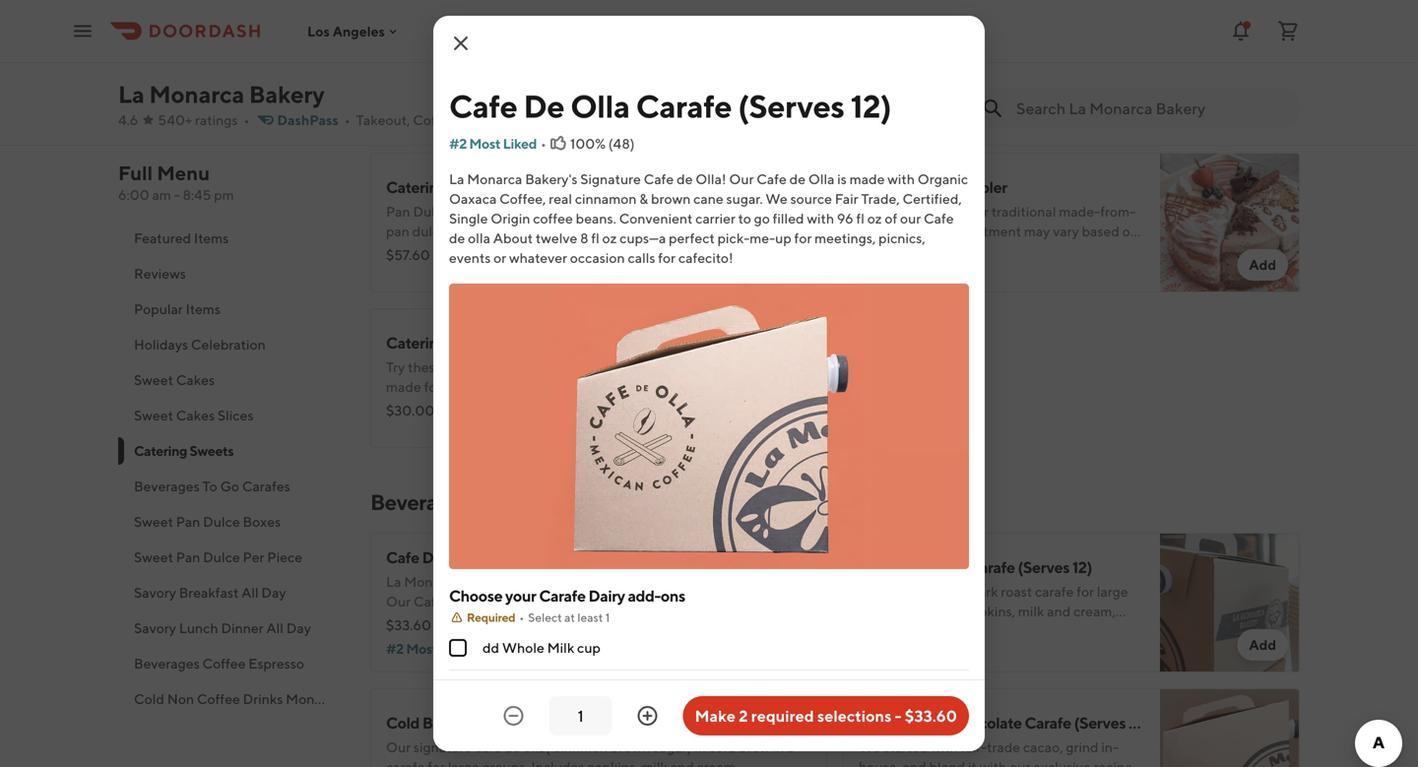 Task type: locate. For each thing, give the bounding box(es) containing it.
0 horizontal spatial includes
[[531, 759, 585, 768]]

decrease quantity by 1 image
[[502, 704, 526, 728]]

cold brewed cafe de olla carafe (serves 12) our signature cafe de olla( cinnmon brown sugar) in cold brew in a carafe for large groups. includes napkins, milk and cream
[[386, 714, 795, 768]]

0 horizontal spatial in
[[695, 739, 706, 756]]

olla!
[[696, 171, 727, 187]]

bakery
[[249, 80, 325, 108]]

• left takeout,
[[345, 112, 350, 128]]

cakes inside button
[[176, 372, 215, 388]]

oz up 'occasion' at top
[[603, 230, 617, 246]]

dairy
[[589, 587, 625, 605]]

carafe
[[1035, 584, 1074, 600], [386, 759, 425, 768]]

1 vertical spatial drinks
[[198, 727, 238, 743]]

1 horizontal spatial our
[[729, 171, 754, 187]]

cold for non
[[134, 691, 164, 707]]

Item Search search field
[[1017, 98, 1285, 119]]

0 horizontal spatial go
[[220, 478, 239, 495]]

location
[[955, 243, 1006, 259]]

0 horizontal spatial brown
[[611, 739, 650, 756]]

cold inside button
[[134, 691, 164, 707]]

organic up certified,
[[918, 171, 969, 187]]

add button for organic coffee carafe (serves 12)
[[1238, 630, 1289, 661]]

monarca up cold iced drinks monarca signature classic coffee
[[286, 691, 341, 707]]

ons
[[661, 587, 686, 605]]

sweet up catering
[[134, 407, 173, 424]]

(48) up whole
[[501, 617, 528, 634]]

(serves inside organic coffee carafe (serves 12) organic oaxacan dark roast carafe for large groups. includes napkins, milk and cream, sweeteners, stirrers and cups. serves twelve.
[[1018, 558, 1070, 577]]

(48) up cinnamon
[[609, 135, 635, 152]]

0 horizontal spatial carafe
[[386, 759, 425, 768]]

- right am
[[174, 187, 180, 203]]

olla up choose
[[445, 548, 474, 567]]

• inside "choose your carafe dairy add-ons" group
[[519, 611, 524, 625]]

•
[[433, 91, 439, 107], [244, 112, 250, 128], [345, 112, 350, 128], [464, 112, 470, 128], [541, 135, 547, 152], [519, 611, 524, 625]]

carafe
[[636, 88, 732, 125], [477, 548, 523, 567], [969, 558, 1016, 577], [539, 587, 586, 605], [568, 714, 614, 733], [1025, 714, 1072, 733]]

1 vertical spatial large
[[448, 759, 480, 768]]

cake variety sampler an assortment of our traditional made-from- scratch cakes. assortment may vary based on availability and location - no refunds for substitutions.
[[859, 178, 1139, 279]]

add for catering-mini concha tray
[[777, 101, 804, 117]]

breakfast
[[179, 585, 239, 601]]

bakery's
[[525, 171, 578, 187]]

tray right cookie
[[1044, 22, 1073, 41]]

dd  Whole Milk  cup checkbox
[[449, 639, 467, 657]]

1 vertical spatial most
[[406, 641, 438, 657]]

(48) inside cafe de olla carafe (serves 12) dialog
[[609, 135, 635, 152]]

monarca up oaxaca
[[467, 171, 523, 187]]

1 vertical spatial oz
[[603, 230, 617, 246]]

1 savory from the top
[[134, 585, 176, 601]]

1 vertical spatial pan
[[176, 514, 200, 530]]

items up reviews 'button'
[[194, 230, 229, 246]]

1 horizontal spatial groups.
[[859, 603, 905, 620]]

our inside cold brewed cafe de olla carafe (serves 12) our signature cafe de olla( cinnmon brown sugar) in cold brew in a carafe for large groups. includes napkins, milk and cream
[[386, 739, 411, 756]]

carafe up dark
[[969, 558, 1016, 577]]

- inside cake variety sampler an assortment of our traditional made-from- scratch cakes. assortment may vary based on availability and location - no refunds for substitutions.
[[1009, 243, 1015, 259]]

0 horizontal spatial to
[[202, 478, 218, 495]]

cake
[[859, 178, 895, 197]]

coffee inside organic coffee carafe (serves 12) organic oaxacan dark roast carafe for large groups. includes napkins, milk and cream, sweeteners, stirrers and cups. serves twelve.
[[918, 558, 966, 577]]

single
[[449, 210, 488, 227]]

1 horizontal spatial all
[[266, 620, 284, 636]]

and down cakes.
[[929, 243, 953, 259]]

cafe de olla carafe (serves 12) up olla!
[[449, 88, 892, 125]]

1 vertical spatial brown
[[611, 739, 650, 756]]

cake variety sampler image
[[1161, 153, 1301, 293]]

to
[[739, 210, 752, 227]]

#2 most liked inside cafe de olla carafe (serves 12) dialog
[[449, 135, 537, 152]]

sampler
[[950, 178, 1008, 197]]

availability
[[859, 243, 926, 259]]

0 vertical spatial fl
[[857, 210, 865, 227]]

our inside "la monarca bakery's signature cafe de olla! our cafe de olla is made with organic oaxaca coffee, real cinnamon & brown cane sugar. we source fair trade, certified, single origin coffee beans.  convenient carrier to go filled with 96 fl oz of our cafe de olla about twelve  8 fl oz cups—a perfect pick-me-up for meetings, picnics, events or whatever occasion calls for cafecito!"
[[729, 171, 754, 187]]

organic up 'sweeteners,'
[[859, 584, 910, 600]]

1 horizontal spatial de
[[524, 88, 565, 125]]

angeles
[[333, 23, 385, 39]]

chocolate
[[950, 714, 1022, 733]]

coffee down beverages coffee espresso
[[197, 691, 240, 707]]

cocada
[[453, 334, 507, 352]]

savory left "breakfast"
[[134, 585, 176, 601]]

0 horizontal spatial oz
[[603, 230, 617, 246]]

items inside button
[[186, 301, 221, 317]]

cakes inside button
[[176, 407, 215, 424]]

organic coffee carafe (serves 12) image
[[1161, 533, 1301, 673]]

whatever
[[509, 250, 567, 266]]

tray for catering-assorted cookie tray
[[1044, 22, 1073, 41]]

for inside organic coffee carafe (serves 12) organic oaxacan dark roast carafe for large groups. includes napkins, milk and cream, sweeteners, stirrers and cups. serves twelve.
[[1077, 584, 1095, 600]]

1 horizontal spatial #2
[[449, 135, 467, 152]]

0 horizontal spatial groups.
[[482, 759, 529, 768]]

• down 'your'
[[519, 611, 524, 625]]

items for featured items
[[194, 230, 229, 246]]

1 horizontal spatial $30.00
[[859, 91, 908, 107]]

0 horizontal spatial all
[[242, 585, 259, 601]]

all down per
[[242, 585, 259, 601]]

1 horizontal spatial (48)
[[609, 135, 635, 152]]

0 vertical spatial liked
[[503, 135, 537, 152]]

includes inside organic coffee carafe (serves 12) organic oaxacan dark roast carafe for large groups. includes napkins, milk and cream, sweeteners, stirrers and cups. serves twelve.
[[908, 603, 961, 620]]

convenient
[[619, 210, 693, 227]]

cafecito!
[[679, 250, 734, 266]]

1 sweet from the top
[[134, 372, 173, 388]]

0 vertical spatial includes
[[908, 603, 961, 620]]

brown inside cold brewed cafe de olla carafe (serves 12) our signature cafe de olla( cinnmon brown sugar) in cold brew in a carafe for large groups. includes napkins, milk and cream
[[611, 739, 650, 756]]

cinnmon
[[553, 739, 608, 756]]

drinks down espresso
[[243, 691, 283, 707]]

choose your carafe dairy add-ons
[[449, 587, 686, 605]]

cafe
[[449, 88, 518, 125], [644, 171, 674, 187], [757, 171, 787, 187], [924, 210, 954, 227], [386, 548, 420, 567], [479, 714, 513, 733]]

most inside cafe de olla carafe (serves 12) dialog
[[469, 135, 501, 152]]

(serves up sugar)
[[617, 714, 669, 733]]

1 horizontal spatial of
[[953, 203, 966, 220]]

0 vertical spatial la
[[118, 80, 145, 108]]

napkins, down cinnmon
[[587, 759, 639, 768]]

0 horizontal spatial milk
[[642, 759, 668, 768]]

about
[[493, 230, 533, 246]]

4.6
[[118, 112, 138, 128]]

items up holidays celebration
[[186, 301, 221, 317]]

#2 most liked
[[449, 135, 537, 152], [386, 641, 474, 657]]

1 vertical spatial de
[[422, 548, 442, 567]]

1 horizontal spatial la
[[449, 171, 465, 187]]

sugar.
[[727, 191, 763, 207]]

for up cream, at the bottom of the page
[[1077, 584, 1095, 600]]

our left signature
[[386, 739, 411, 756]]

savory for savory lunch dinner all day
[[134, 620, 176, 636]]

(serves
[[738, 88, 845, 125], [526, 548, 578, 567], [1018, 558, 1070, 577], [617, 714, 669, 733], [1075, 714, 1126, 733]]

catering- for pan
[[386, 178, 453, 197]]

add button for catering-mini concha tray
[[765, 94, 816, 125]]

1 vertical spatial signature
[[344, 691, 405, 707]]

12) inside cafe de olla carafe (serves 12) dialog
[[851, 88, 892, 125]]

carafe inside organic coffee carafe (serves 12) organic oaxacan dark roast carafe for large groups. includes napkins, milk and cream, sweeteners, stirrers and cups. serves twelve.
[[969, 558, 1016, 577]]

carafes up choose your carafe dairy add-ons
[[547, 490, 620, 515]]

beverages for beverages coffee espresso
[[134, 656, 200, 672]]

carrier
[[696, 210, 736, 227]]

carafe up cinnmon
[[568, 714, 614, 733]]

1 horizontal spatial brown
[[651, 191, 691, 207]]

(serves down twelve.
[[1075, 714, 1126, 733]]

traditional
[[992, 203, 1057, 220]]

large down signature
[[448, 759, 480, 768]]

pan for per
[[176, 549, 200, 566]]

go up 'sweet pan dulce boxes' button
[[220, 478, 239, 495]]

for down based
[[1087, 243, 1104, 259]]

1 horizontal spatial in
[[773, 739, 785, 756]]

0 horizontal spatial liked
[[440, 641, 474, 657]]

day up espresso
[[286, 620, 311, 636]]

100% (48) up cinnamon
[[570, 135, 635, 152]]

fl
[[857, 210, 865, 227], [591, 230, 600, 246]]

0 vertical spatial savory
[[134, 585, 176, 601]]

0 horizontal spatial $33.60
[[386, 617, 431, 634]]

sweet inside button
[[134, 372, 173, 388]]

our up sugar.
[[729, 171, 754, 187]]

$30.00 down catering-cocada tray
[[386, 402, 435, 419]]

catering- for cocada
[[386, 334, 453, 352]]

choose your carafe dairy add-ons group
[[449, 585, 969, 768]]

beverages to go carafes button
[[118, 469, 347, 504]]

large inside organic coffee carafe (serves 12) organic oaxacan dark roast carafe for large groups. includes napkins, milk and cream, sweeteners, stirrers and cups. serves twelve.
[[1097, 584, 1129, 600]]

menu
[[157, 162, 210, 185]]

carafe up • select at least 1
[[539, 587, 586, 605]]

0 horizontal spatial #2
[[386, 641, 404, 657]]

tray right the concha
[[544, 22, 573, 41]]

cold left non
[[134, 691, 164, 707]]

Current quantity is 1 number field
[[561, 705, 601, 727]]

0 items, open order cart image
[[1277, 19, 1301, 43]]

- left 'hot'
[[895, 707, 902, 726]]

signature
[[414, 739, 472, 756]]

1 horizontal spatial 100% (48)
[[570, 135, 635, 152]]

tray for catering-pan dulce tray
[[527, 178, 556, 197]]

catering-mini concha tray
[[386, 22, 573, 41]]

1 horizontal spatial milk
[[1019, 603, 1045, 620]]

1 vertical spatial 100% (48)
[[463, 617, 528, 634]]

sweet for sweet cakes
[[134, 372, 173, 388]]

an
[[859, 203, 877, 220]]

cakes up catering sweets
[[176, 407, 215, 424]]

add for organic coffee carafe (serves 12)
[[1250, 637, 1277, 653]]

most down 1.4
[[469, 135, 501, 152]]

open menu image
[[71, 19, 95, 43]]

0 horizontal spatial of
[[885, 210, 898, 227]]

(serves up roast
[[1018, 558, 1070, 577]]

sweet down beverages to go carafes
[[134, 514, 173, 530]]

0 vertical spatial day
[[262, 585, 286, 601]]

mexican hot chocolate carafe (serves 12) image
[[1161, 689, 1301, 768]]

1 horizontal spatial to
[[487, 490, 510, 515]]

signature left classic
[[298, 727, 359, 743]]

coffee inside beverages coffee espresso button
[[202, 656, 246, 672]]

tray up coffee
[[527, 178, 556, 197]]

cold for iced
[[134, 727, 164, 743]]

carafes up boxes
[[242, 478, 290, 495]]

(48)
[[609, 135, 635, 152], [501, 617, 528, 634]]

0 vertical spatial $33.60
[[386, 617, 431, 634]]

of inside cake variety sampler an assortment of our traditional made-from- scratch cakes. assortment may vary based on availability and location - no refunds for substitutions.
[[953, 203, 966, 220]]

0 vertical spatial our
[[729, 171, 754, 187]]

and
[[929, 243, 953, 259], [1048, 603, 1071, 620], [982, 623, 1006, 639], [671, 759, 694, 768]]

signature up cinnamon
[[581, 171, 641, 187]]

monarca
[[149, 80, 244, 108], [467, 171, 523, 187], [286, 691, 341, 707], [240, 727, 296, 743]]

savory inside savory lunch dinner all day button
[[134, 620, 176, 636]]

drinks right iced
[[198, 727, 238, 743]]

sweet
[[134, 372, 173, 388], [134, 407, 173, 424], [134, 514, 173, 530], [134, 549, 173, 566]]

la inside "la monarca bakery's signature cafe de olla! our cafe de olla is made with organic oaxaca coffee, real cinnamon & brown cane sugar. we source fair trade, certified, single origin coffee beans.  convenient carrier to go filled with 96 fl oz of our cafe de olla about twelve  8 fl oz cups—a perfect pick-me-up for meetings, picnics, events or whatever occasion calls for cafecito!"
[[449, 171, 465, 187]]

sweet down sweet pan dulce boxes
[[134, 549, 173, 566]]

sweets
[[190, 443, 234, 459]]

0 vertical spatial napkins,
[[964, 603, 1016, 620]]

0 vertical spatial dulce
[[483, 178, 524, 197]]

0 horizontal spatial carafes
[[242, 478, 290, 495]]

1 horizontal spatial large
[[1097, 584, 1129, 600]]

cafe de olla carafe (serves 12) up choose
[[386, 548, 601, 567]]

1 vertical spatial items
[[186, 301, 221, 317]]

in
[[695, 739, 706, 756], [773, 739, 785, 756]]

- inside the full menu 6:00 am - 8:45 pm
[[174, 187, 180, 203]]

made-
[[1059, 203, 1101, 220]]

2 sweet from the top
[[134, 407, 173, 424]]

0 vertical spatial cakes
[[176, 372, 215, 388]]

substitutions.
[[859, 263, 944, 279]]

cakes for sweet cakes
[[176, 372, 215, 388]]

liked down mi
[[503, 135, 537, 152]]

drinks inside button
[[243, 691, 283, 707]]

in left cold
[[695, 739, 706, 756]]

olla inside "la monarca bakery's signature cafe de olla! our cafe de olla is made with organic oaxaca coffee, real cinnamon & brown cane sugar. we source fair trade, certified, single origin coffee beans.  convenient carrier to go filled with 96 fl oz of our cafe de olla about twelve  8 fl oz cups—a perfect pick-me-up for meetings, picnics, events or whatever occasion calls for cafecito!"
[[809, 171, 835, 187]]

milk up 'cups.' at the bottom right of the page
[[1019, 603, 1045, 620]]

cinnamon
[[575, 191, 637, 207]]

brown
[[651, 191, 691, 207], [611, 739, 650, 756]]

los angeles
[[307, 23, 385, 39]]

catering
[[134, 443, 187, 459]]

2 vertical spatial dulce
[[203, 549, 240, 566]]

savory inside savory breakfast all day button
[[134, 585, 176, 601]]

go inside button
[[220, 478, 239, 495]]

la for la monarca bakery
[[118, 80, 145, 108]]

1 vertical spatial groups.
[[482, 759, 529, 768]]

1 vertical spatial $30.00
[[386, 402, 435, 419]]

cold iced drinks monarca signature classic coffee
[[134, 727, 452, 743]]

required
[[467, 611, 516, 625]]

beverages for beverages - to go carafes
[[370, 490, 471, 515]]

0 horizontal spatial large
[[448, 759, 480, 768]]

0 vertical spatial milk
[[1019, 603, 1045, 620]]

0 horizontal spatial our
[[386, 739, 411, 756]]

1 horizontal spatial fl
[[857, 210, 865, 227]]

1 vertical spatial $33.60
[[905, 707, 958, 726]]

1 vertical spatial carafe
[[386, 759, 425, 768]]

groups. up 'sweeteners,'
[[859, 603, 905, 620]]

4 sweet from the top
[[134, 549, 173, 566]]

#2 down 'takeout, coffee • 1.4 mi'
[[449, 135, 467, 152]]

includes down 'olla('
[[531, 759, 585, 768]]

0 vertical spatial large
[[1097, 584, 1129, 600]]

1 vertical spatial #2 most liked
[[386, 641, 474, 657]]

1 vertical spatial cakes
[[176, 407, 215, 424]]

#2 inside cafe de olla carafe (serves 12) dialog
[[449, 135, 467, 152]]

beverages
[[134, 478, 200, 495], [370, 490, 471, 515], [134, 656, 200, 672]]

drinks
[[243, 691, 283, 707], [198, 727, 238, 743]]

0 vertical spatial #2
[[449, 135, 467, 152]]

1 horizontal spatial liked
[[503, 135, 537, 152]]

per
[[243, 549, 264, 566]]

pan up single
[[453, 178, 480, 197]]

milk inside cold brewed cafe de olla carafe (serves 12) our signature cafe de olla( cinnmon brown sugar) in cold brew in a carafe for large groups. includes napkins, milk and cream
[[642, 759, 668, 768]]

real
[[549, 191, 572, 207]]

groups.
[[859, 603, 905, 620], [482, 759, 529, 768]]

reviews button
[[118, 256, 347, 292]]

$43.20
[[859, 247, 904, 263]]

tray right cocada
[[510, 334, 539, 352]]

1 vertical spatial includes
[[531, 759, 585, 768]]

coffee inside cold non coffee drinks monarca signature button
[[197, 691, 240, 707]]

add button
[[765, 94, 816, 125], [1238, 249, 1289, 281], [765, 405, 816, 436], [1238, 630, 1289, 661]]

3 sweet from the top
[[134, 514, 173, 530]]

catering-pan dulce tray image
[[688, 153, 828, 293]]

2 savory from the top
[[134, 620, 176, 636]]

0 vertical spatial with
[[888, 171, 915, 187]]

la up 4.6
[[118, 80, 145, 108]]

1 vertical spatial our
[[386, 739, 411, 756]]

0 vertical spatial #2 most liked
[[449, 135, 537, 152]]

#2 most liked left "dd"
[[386, 641, 474, 657]]

dd
[[483, 640, 500, 656]]

brown inside "la monarca bakery's signature cafe de olla! our cafe de olla is made with organic oaxaca coffee, real cinnamon & brown cane sugar. we source fair trade, certified, single origin coffee beans.  convenient carrier to go filled with 96 fl oz of our cafe de olla about twelve  8 fl oz cups—a perfect pick-me-up for meetings, picnics, events or whatever occasion calls for cafecito!"
[[651, 191, 691, 207]]

fl right '8' at the top
[[591, 230, 600, 246]]

1 horizontal spatial most
[[469, 135, 501, 152]]

notification bell image
[[1230, 19, 1253, 43]]

0 vertical spatial items
[[194, 230, 229, 246]]

for right calls
[[658, 250, 676, 266]]

close cafe de olla carafe (serves 12) image
[[449, 32, 473, 55]]

dulce for tray
[[483, 178, 524, 197]]

add button for catering-cocada tray
[[765, 405, 816, 436]]

1 horizontal spatial oz
[[868, 210, 882, 227]]

coffee
[[413, 112, 456, 128], [918, 558, 966, 577], [202, 656, 246, 672], [197, 691, 240, 707], [409, 727, 452, 743]]

oz down trade,
[[868, 210, 882, 227]]

(7)
[[977, 91, 994, 107]]

1 horizontal spatial carafe
[[1035, 584, 1074, 600]]

all
[[242, 585, 259, 601], [266, 620, 284, 636]]

savory breakfast all day button
[[118, 575, 347, 611]]

to down sweets
[[202, 478, 218, 495]]

100% (48) up "dd"
[[463, 617, 528, 634]]

carafe right roast
[[1035, 584, 1074, 600]]

signature up classic
[[344, 691, 405, 707]]

0 vertical spatial de
[[524, 88, 565, 125]]

0 vertical spatial brown
[[651, 191, 691, 207]]

2 vertical spatial organic
[[859, 584, 910, 600]]

cup
[[577, 640, 601, 656]]

cold inside cold brewed cafe de olla carafe (serves 12) our signature cafe de olla( cinnmon brown sugar) in cold brew in a carafe for large groups. includes napkins, milk and cream
[[386, 714, 420, 733]]

organic up oaxacan
[[859, 558, 915, 577]]

0 horizontal spatial napkins,
[[587, 759, 639, 768]]

cakes up sweet cakes slices
[[176, 372, 215, 388]]

1 cakes from the top
[[176, 372, 215, 388]]

los angeles button
[[307, 23, 401, 39]]

2 in from the left
[[773, 739, 785, 756]]

day down the "piece"
[[262, 585, 286, 601]]

brown up convenient
[[651, 191, 691, 207]]

carafe up olla!
[[636, 88, 732, 125]]

de left olla!
[[677, 171, 693, 187]]

1 vertical spatial fl
[[591, 230, 600, 246]]

carafe inside cold brewed cafe de olla carafe (serves 12) our signature cafe de olla( cinnmon brown sugar) in cold brew in a carafe for large groups. includes napkins, milk and cream
[[386, 759, 425, 768]]

-
[[174, 187, 180, 203], [1009, 243, 1015, 259], [475, 490, 483, 515], [895, 707, 902, 726]]

groups. down cafe
[[482, 759, 529, 768]]

pan for tray
[[453, 178, 480, 197]]

items inside button
[[194, 230, 229, 246]]

cups.
[[1008, 623, 1041, 639]]

dulce for boxes
[[203, 514, 240, 530]]

2 cakes from the top
[[176, 407, 215, 424]]

1 horizontal spatial napkins,
[[964, 603, 1016, 620]]

1 vertical spatial dulce
[[203, 514, 240, 530]]

catering- for mini
[[386, 22, 453, 41]]

carafe down classic
[[386, 759, 425, 768]]

fl right "96"
[[857, 210, 865, 227]]

0 vertical spatial all
[[242, 585, 259, 601]]

organic
[[918, 171, 969, 187], [859, 558, 915, 577], [859, 584, 910, 600]]

napkins, inside cold brewed cafe de olla carafe (serves 12) our signature cafe de olla( cinnmon brown sugar) in cold brew in a carafe for large groups. includes napkins, milk and cream
[[587, 759, 639, 768]]

liked inside cafe de olla carafe (serves 12) dialog
[[503, 135, 537, 152]]

cold left brewed at the left of page
[[386, 714, 420, 733]]

0 vertical spatial carafe
[[1035, 584, 1074, 600]]

12) up sugar)
[[672, 714, 691, 733]]

sweet pan dulce boxes button
[[118, 504, 347, 540]]

large
[[1097, 584, 1129, 600], [448, 759, 480, 768]]

1 vertical spatial napkins,
[[587, 759, 639, 768]]

- left "no"
[[1009, 243, 1015, 259]]

0 vertical spatial (48)
[[609, 135, 635, 152]]

roast
[[1001, 584, 1033, 600]]

1 horizontal spatial our
[[968, 203, 989, 220]]

catering-mini concha tray image
[[688, 0, 828, 137]]

#2 left dd  whole milk  cup option
[[386, 641, 404, 657]]

dulce for per
[[203, 549, 240, 566]]

our up picnics,
[[901, 210, 921, 227]]

large inside cold brewed cafe de olla carafe (serves 12) our signature cafe de olla( cinnmon brown sugar) in cold brew in a carafe for large groups. includes napkins, milk and cream
[[448, 759, 480, 768]]

sweet down holidays
[[134, 372, 173, 388]]

0 horizontal spatial 100% (48)
[[463, 617, 528, 634]]

100% (48) inside cafe de olla carafe (serves 12) dialog
[[570, 135, 635, 152]]

dulce up sweet pan dulce per piece
[[203, 514, 240, 530]]

in left a
[[773, 739, 785, 756]]

items
[[194, 230, 229, 246], [186, 301, 221, 317]]

cafe de olla carafe (serves 12) inside dialog
[[449, 88, 892, 125]]

1.4
[[478, 112, 495, 128]]

featured items button
[[118, 221, 347, 256]]

includes inside cold brewed cafe de olla carafe (serves 12) our signature cafe de olla( cinnmon brown sugar) in cold brew in a carafe for large groups. includes napkins, milk and cream
[[531, 759, 585, 768]]

0 vertical spatial signature
[[581, 171, 641, 187]]

0 vertical spatial cafe de olla carafe (serves 12)
[[449, 88, 892, 125]]

1 horizontal spatial $33.60
[[905, 707, 958, 726]]

dulce
[[483, 178, 524, 197], [203, 514, 240, 530], [203, 549, 240, 566]]

and down sugar)
[[671, 759, 694, 768]]

cups—a
[[620, 230, 666, 246]]

groups. inside cold brewed cafe de olla carafe (serves 12) our signature cafe de olla( cinnmon brown sugar) in cold brew in a carafe for large groups. includes napkins, milk and cream
[[482, 759, 529, 768]]



Task type: describe. For each thing, give the bounding box(es) containing it.
sweet for sweet pan dulce per piece
[[134, 549, 173, 566]]

up
[[776, 230, 792, 246]]

cookie
[[991, 22, 1041, 41]]

carafe inside group
[[539, 587, 586, 605]]

cold for brewed
[[386, 714, 420, 733]]

de right cafe
[[505, 739, 521, 756]]

for right up
[[795, 230, 812, 246]]

100% (7)
[[939, 91, 994, 107]]

(serves up choose your carafe dairy add-ons
[[526, 548, 578, 567]]

savory for savory breakfast all day
[[134, 585, 176, 601]]

los
[[307, 23, 330, 39]]

monarca up 540+ ratings • at the top left
[[149, 80, 244, 108]]

oaxaca
[[449, 191, 497, 207]]

and up serves
[[1048, 603, 1071, 620]]

coffee for beverages
[[202, 656, 246, 672]]

catering-assorted cookie tray
[[859, 22, 1073, 41]]

cafe de olla carafe (serves 12) dialog
[[434, 16, 985, 768]]

takeout,
[[356, 112, 410, 128]]

occasion
[[570, 250, 625, 266]]

beverages coffee espresso
[[134, 656, 304, 672]]

• up bakery's
[[541, 135, 547, 152]]

savory breakfast all day
[[134, 585, 286, 601]]

100% inside cafe de olla carafe (serves 12) dialog
[[570, 135, 606, 152]]

cakes for sweet cakes slices
[[176, 407, 215, 424]]

your
[[505, 587, 536, 605]]

catering-assorted cookie tray image
[[1161, 0, 1301, 137]]

12) up the dairy
[[581, 548, 601, 567]]

our inside cake variety sampler an assortment of our traditional made-from- scratch cakes. assortment may vary based on availability and location - no refunds for substitutions.
[[968, 203, 989, 220]]

lunch
[[179, 620, 218, 636]]

pm
[[214, 187, 234, 203]]

de left the olla in the left of the page
[[449, 230, 465, 246]]

featured
[[134, 230, 191, 246]]

for inside cold brewed cafe de olla carafe (serves 12) our signature cafe de olla( cinnmon brown sugar) in cold brew in a carafe for large groups. includes napkins, milk and cream
[[428, 759, 445, 768]]

items for popular items
[[186, 301, 221, 317]]

cane
[[694, 191, 724, 207]]

least
[[578, 611, 603, 625]]

beverages - to go carafes
[[370, 490, 620, 515]]

pick-
[[718, 230, 750, 246]]

2 vertical spatial signature
[[298, 727, 359, 743]]

oaxacan
[[912, 584, 968, 600]]

olla
[[468, 230, 491, 246]]

• right ratings
[[244, 112, 250, 128]]

mi
[[498, 112, 513, 128]]

holidays celebration
[[134, 336, 266, 353]]

0 vertical spatial $30.00
[[859, 91, 908, 107]]

may
[[1025, 223, 1051, 239]]

catering-cocada tray image
[[688, 308, 828, 448]]

sweet cakes slices button
[[118, 398, 347, 434]]

de inside dialog
[[524, 88, 565, 125]]

beverages for beverages to go carafes
[[134, 478, 200, 495]]

savory lunch dinner all day
[[134, 620, 311, 636]]

coffee right classic
[[409, 727, 452, 743]]

for inside cake variety sampler an assortment of our traditional made-from- scratch cakes. assortment may vary based on availability and location - no refunds for substitutions.
[[1087, 243, 1104, 259]]

twelve
[[536, 230, 578, 246]]

takeout, coffee • 1.4 mi
[[356, 112, 513, 128]]

made
[[850, 171, 885, 187]]

and inside cake variety sampler an assortment of our traditional made-from- scratch cakes. assortment may vary based on availability and location - no refunds for substitutions.
[[929, 243, 953, 259]]

slices
[[218, 407, 254, 424]]

variety
[[898, 178, 947, 197]]

our inside "la monarca bakery's signature cafe de olla! our cafe de olla is made with organic oaxaca coffee, real cinnamon & brown cane sugar. we source fair trade, certified, single origin coffee beans.  convenient carrier to go filled with 96 fl oz of our cafe de olla about twelve  8 fl oz cups—a perfect pick-me-up for meetings, picnics, events or whatever occasion calls for cafecito!"
[[901, 210, 921, 227]]

1 vertical spatial #2
[[386, 641, 404, 657]]

groups. inside organic coffee carafe (serves 12) organic oaxacan dark roast carafe for large groups. includes napkins, milk and cream, sweeteners, stirrers and cups. serves twelve.
[[859, 603, 905, 620]]

filled
[[773, 210, 805, 227]]

olla inside cold brewed cafe de olla carafe (serves 12) our signature cafe de olla( cinnmon brown sugar) in cold brew in a carafe for large groups. includes napkins, milk and cream
[[536, 714, 565, 733]]

100% up "dd"
[[463, 617, 498, 634]]

mini
[[453, 22, 484, 41]]

we
[[766, 191, 788, 207]]

sweet for sweet pan dulce boxes
[[134, 514, 173, 530]]

1 vertical spatial all
[[266, 620, 284, 636]]

6:00
[[118, 187, 149, 203]]

dark
[[971, 584, 999, 600]]

0 horizontal spatial (48)
[[501, 617, 528, 634]]

espresso
[[249, 656, 304, 672]]

popular items
[[134, 301, 221, 317]]

$33.60 inside button
[[905, 707, 958, 726]]

cakes.
[[907, 223, 946, 239]]

signature inside button
[[344, 691, 405, 707]]

1 vertical spatial day
[[286, 620, 311, 636]]

is
[[838, 171, 847, 187]]

0 horizontal spatial de
[[422, 548, 442, 567]]

dinner
[[221, 620, 264, 636]]

full
[[118, 162, 153, 185]]

1 horizontal spatial go
[[514, 490, 543, 515]]

milk inside organic coffee carafe (serves 12) organic oaxacan dark roast carafe for large groups. includes napkins, milk and cream, sweeteners, stirrers and cups. serves twelve.
[[1019, 603, 1045, 620]]

twelve.
[[1089, 623, 1134, 639]]

signature inside "la monarca bakery's signature cafe de olla! our cafe de olla is made with organic oaxaca coffee, real cinnamon & brown cane sugar. we source fair trade, certified, single origin coffee beans.  convenient carrier to go filled with 96 fl oz of our cafe de olla about twelve  8 fl oz cups—a perfect pick-me-up for meetings, picnics, events or whatever occasion calls for cafecito!"
[[581, 171, 641, 187]]

at
[[565, 611, 575, 625]]

1 vertical spatial organic
[[859, 558, 915, 577]]

perfect
[[669, 230, 715, 246]]

$27.60
[[386, 91, 429, 107]]

cafe inside cold brewed cafe de olla carafe (serves 12) our signature cafe de olla( cinnmon brown sugar) in cold brew in a carafe for large groups. includes napkins, milk and cream
[[479, 714, 513, 733]]

refunds
[[1036, 243, 1084, 259]]

dd  whole milk  cup
[[483, 640, 601, 656]]

carafes inside beverages to go carafes button
[[242, 478, 290, 495]]

add button for cake variety sampler
[[1238, 249, 1289, 281]]

12) left mexican hot chocolate carafe (serves 12) image at the right of page
[[1129, 714, 1149, 733]]

classic
[[362, 727, 406, 743]]

cafe
[[475, 739, 502, 756]]

increase quantity by 1 image
[[636, 704, 660, 728]]

coffee for organic
[[918, 558, 966, 577]]

hot
[[921, 714, 948, 733]]

tray for catering-mini concha tray
[[544, 22, 573, 41]]

0 horizontal spatial fl
[[591, 230, 600, 246]]

add-
[[628, 587, 661, 605]]

select
[[528, 611, 562, 625]]

scratch
[[859, 223, 905, 239]]

add for catering-cocada tray
[[777, 412, 804, 429]]

add for cake variety sampler
[[1250, 257, 1277, 273]]

sweet cakes button
[[118, 363, 347, 398]]

100% left (7)
[[939, 91, 975, 107]]

of inside "la monarca bakery's signature cafe de olla! our cafe de olla is made with organic oaxaca coffee, real cinnamon & brown cane sugar. we source fair trade, certified, single origin coffee beans.  convenient carrier to go filled with 96 fl oz of our cafe de olla about twelve  8 fl oz cups—a perfect pick-me-up for meetings, picnics, events or whatever occasion calls for cafecito!"
[[885, 210, 898, 227]]

whole
[[502, 640, 545, 656]]

de up source at the top of the page
[[790, 171, 806, 187]]

de up 'olla('
[[515, 714, 533, 733]]

to inside button
[[202, 478, 218, 495]]

olla(
[[524, 739, 551, 756]]

sugar)
[[653, 739, 692, 756]]

pan for boxes
[[176, 514, 200, 530]]

12) inside cold brewed cafe de olla carafe (serves 12) our signature cafe de olla( cinnmon brown sugar) in cold brew in a carafe for large groups. includes napkins, milk and cream
[[672, 714, 691, 733]]

assortment
[[949, 223, 1022, 239]]

dashpass
[[277, 112, 339, 128]]

and left 'cups.' at the bottom right of the page
[[982, 623, 1006, 639]]

100% up 1.4
[[461, 91, 496, 107]]

catering- for assorted
[[859, 22, 926, 41]]

- inside button
[[895, 707, 902, 726]]

assorted
[[926, 22, 989, 41]]

organic coffee carafe (serves 12) organic oaxacan dark roast carafe for large groups. includes napkins, milk and cream, sweeteners, stirrers and cups. serves twelve.
[[859, 558, 1134, 639]]

(serves inside dialog
[[738, 88, 845, 125]]

• left 1.4
[[464, 112, 470, 128]]

calls
[[628, 250, 656, 266]]

carafe up 'your'
[[477, 548, 523, 567]]

make
[[695, 707, 736, 726]]

carafe right chocolate
[[1025, 714, 1072, 733]]

la monarca bakery's signature cafe de olla! our cafe de olla is made with organic oaxaca coffee, real cinnamon & brown cane sugar. we source fair trade, certified, single origin coffee beans.  convenient carrier to go filled with 96 fl oz of our cafe de olla about twelve  8 fl oz cups—a perfect pick-me-up for meetings, picnics, events or whatever occasion calls for cafecito!
[[449, 171, 969, 266]]

540+
[[158, 112, 192, 128]]

beans.
[[576, 210, 617, 227]]

savory lunch dinner all day button
[[118, 611, 347, 646]]

cafe de olla carafe (serves 12) image
[[688, 533, 828, 673]]

1 horizontal spatial with
[[888, 171, 915, 187]]

1 vertical spatial cafe de olla carafe (serves 12)
[[386, 548, 601, 567]]

certified,
[[903, 191, 962, 207]]

carafe inside cold brewed cafe de olla carafe (serves 12) our signature cafe de olla( cinnmon brown sugar) in cold brew in a carafe for large groups. includes napkins, milk and cream
[[568, 714, 614, 733]]

and inside cold brewed cafe de olla carafe (serves 12) our signature cafe de olla( cinnmon brown sugar) in cold brew in a carafe for large groups. includes napkins, milk and cream
[[671, 759, 694, 768]]

coffee,
[[500, 191, 546, 207]]

1 horizontal spatial carafes
[[547, 490, 620, 515]]

coffee
[[533, 210, 573, 227]]

me-
[[750, 230, 776, 246]]

napkins, inside organic coffee carafe (serves 12) organic oaxacan dark roast carafe for large groups. includes napkins, milk and cream, sweeteners, stirrers and cups. serves twelve.
[[964, 603, 1016, 620]]

cold non coffee drinks monarca signature button
[[118, 682, 405, 717]]

organic inside "la monarca bakery's signature cafe de olla! our cafe de olla is made with organic oaxaca coffee, real cinnamon & brown cane sugar. we source fair trade, certified, single origin coffee beans.  convenient carrier to go filled with 96 fl oz of our cafe de olla about twelve  8 fl oz cups—a perfect pick-me-up for meetings, picnics, events or whatever occasion calls for cafecito!"
[[918, 171, 969, 187]]

cold non coffee drinks monarca signature
[[134, 691, 405, 707]]

1 vertical spatial liked
[[440, 641, 474, 657]]

popular items button
[[118, 292, 347, 327]]

no
[[1017, 243, 1033, 259]]

(serves inside cold brewed cafe de olla carafe (serves 12) our signature cafe de olla( cinnmon brown sugar) in cold brew in a carafe for large groups. includes napkins, milk and cream
[[617, 714, 669, 733]]

1 in from the left
[[695, 739, 706, 756]]

0 horizontal spatial with
[[807, 210, 835, 227]]

sweet for sweet cakes slices
[[134, 407, 173, 424]]

monarca inside button
[[286, 691, 341, 707]]

la monarca bakery
[[118, 80, 325, 108]]

monarca down 'cold non coffee drinks monarca signature'
[[240, 727, 296, 743]]

monarca inside "la monarca bakery's signature cafe de olla! our cafe de olla is made with organic oaxaca coffee, real cinnamon & brown cane sugar. we source fair trade, certified, single origin coffee beans.  convenient carrier to go filled with 96 fl oz of our cafe de olla about twelve  8 fl oz cups—a perfect pick-me-up for meetings, picnics, events or whatever occasion calls for cafecito!"
[[467, 171, 523, 187]]

la for la monarca bakery's signature cafe de olla! our cafe de olla is made with organic oaxaca coffee, real cinnamon & brown cane sugar. we source fair trade, certified, single origin coffee beans.  convenient carrier to go filled with 96 fl oz of our cafe de olla about twelve  8 fl oz cups—a perfect pick-me-up for meetings, picnics, events or whatever occasion calls for cafecito!
[[449, 171, 465, 187]]

make 2 required selections - $33.60
[[695, 707, 958, 726]]

cream,
[[1074, 603, 1116, 620]]

- up choose
[[475, 490, 483, 515]]

events
[[449, 250, 491, 266]]

0 horizontal spatial $30.00
[[386, 402, 435, 419]]

olla up bakery's
[[571, 88, 630, 125]]

carafe inside organic coffee carafe (serves 12) organic oaxacan dark roast carafe for large groups. includes napkins, milk and cream, sweeteners, stirrers and cups. serves twelve.
[[1035, 584, 1074, 600]]

• up 'takeout, coffee • 1.4 mi'
[[433, 91, 439, 107]]

selections
[[818, 707, 892, 726]]

coffee for takeout,
[[413, 112, 456, 128]]

make 2 required selections - $33.60 button
[[683, 697, 969, 736]]

piece
[[267, 549, 303, 566]]

12) inside organic coffee carafe (serves 12) organic oaxacan dark roast carafe for large groups. includes napkins, milk and cream, sweeteners, stirrers and cups. serves twelve.
[[1073, 558, 1093, 577]]



Task type: vqa. For each thing, say whether or not it's contained in the screenshot.
the top the Next button of carousel "icon"
no



